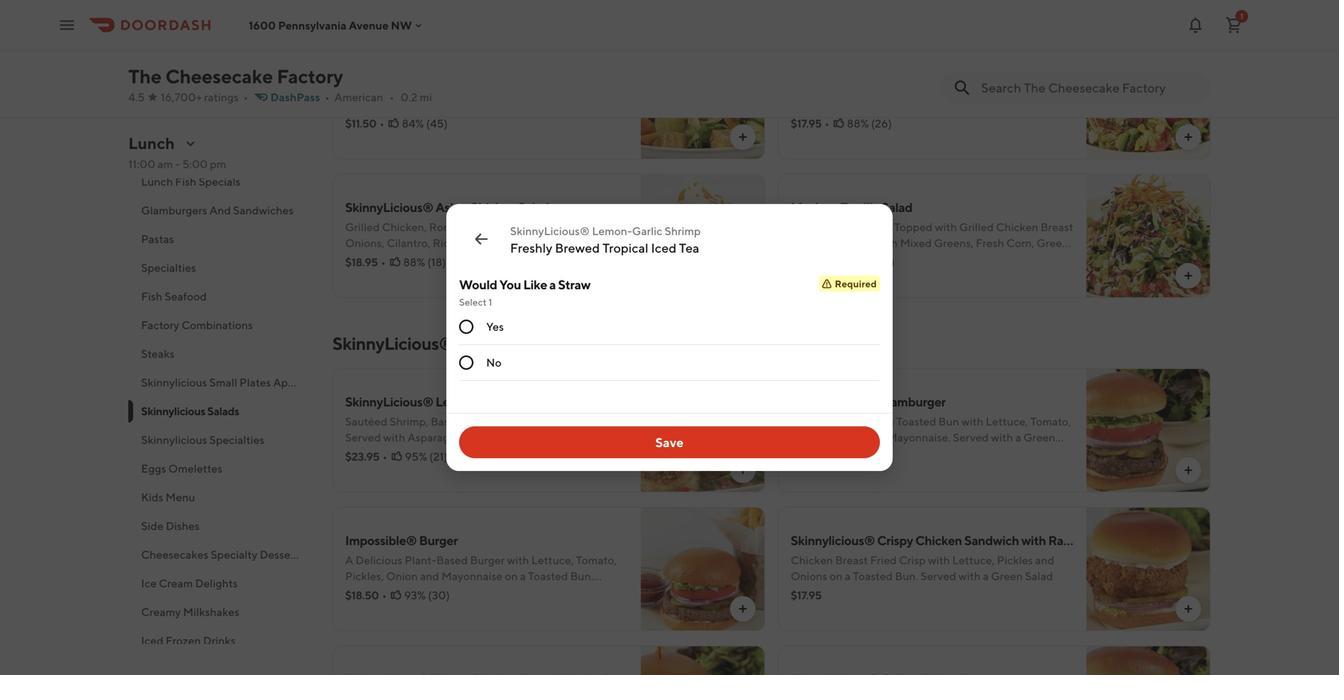 Task type: describe. For each thing, give the bounding box(es) containing it.
our inside skinnylicious® asian chicken salad grilled chicken, romaine, carrots, bean sprouts, green onions, cilantro, rice noodles, wontons, almonds and sesame seeds served with our skinnylicious® sesame-soy dressing
[[482, 252, 502, 265]]

88% (18)
[[403, 256, 446, 269]]

the
[[128, 65, 162, 88]]

small
[[209, 376, 237, 389]]

you
[[500, 277, 521, 292]]

1 button
[[1218, 9, 1250, 41]]

• left the american
[[325, 90, 330, 104]]

side dishes
[[141, 519, 200, 533]]

mixed greens, assorted vegetables, tomato and croutons with your choice of dressing
[[345, 82, 590, 111]]

and inside skinnylicious® factory chopped salad a delicious blend of julienne romaine, grilled chicken, tomato, avocado, corn, bacon, blue cheese and apple with our skinnylicious® vinaigrette
[[1018, 98, 1037, 111]]

Item Search search field
[[981, 79, 1198, 96]]

add item to cart image for mixed greens, assorted vegetables, tomato and croutons with your choice of dressing
[[737, 131, 749, 144]]

kids menu
[[141, 491, 195, 504]]

on inside skinnylicious® hamburger our hamburger on a toasted bun with lettuce, tomato, onion, pickles and mayonnaise. served with a green salad
[[873, 415, 886, 428]]

skinnylicious® for skinnylicious® factory chopped salad a delicious blend of julienne romaine, grilled chicken, tomato, avocado, corn, bacon, blue cheese and apple with our skinnylicious® vinaigrette
[[791, 61, 879, 76]]

pickles for sandwich
[[997, 554, 1033, 567]]

4.5
[[128, 90, 145, 104]]

and inside mixed greens, assorted vegetables, tomato and croutons with your choice of dressing
[[571, 82, 590, 95]]

salad inside the impossible® burger a delicious plant-based burger with lettuce, tomato, pickles, onion and mayonnaise on a toasted bun. served with a green salad
[[450, 586, 478, 599]]

specialties for skinnylicious® specialties
[[457, 333, 541, 354]]

mixed
[[345, 82, 377, 95]]

salads for skinnylicious® salads
[[457, 0, 507, 21]]

1 inside 1 button
[[1241, 12, 1244, 21]]

0 horizontal spatial specialties
[[141, 261, 196, 274]]

tomato inside mixed greens, assorted vegetables, tomato and croutons with your choice of dressing
[[531, 82, 569, 95]]

$23.95
[[345, 450, 379, 463]]

onion,
[[791, 431, 825, 444]]

ice cream delights
[[141, 577, 238, 590]]

pickles for hamburger
[[828, 431, 864, 444]]

1 horizontal spatial burger
[[470, 554, 505, 567]]

skinnylicious® factory chopped salad image
[[1087, 35, 1211, 159]]

pasta
[[540, 431, 568, 444]]

skinnylicious specialties
[[141, 433, 264, 446]]

delicious inside the impossible® burger a delicious plant-based burger with lettuce, tomato, pickles, onion and mayonnaise on a toasted bun. served with a green salad
[[356, 554, 402, 567]]

cheese
[[977, 98, 1016, 111]]

glamburgers
[[141, 204, 207, 217]]

• for 88% (26)
[[825, 117, 830, 130]]

skinnylicious® specialties
[[332, 333, 541, 354]]

save button
[[459, 427, 880, 458]]

impossible®
[[345, 533, 417, 548]]

shrimp for and
[[516, 394, 556, 409]]

sandwiches
[[233, 204, 294, 217]]

tropical
[[603, 240, 649, 256]]

asian
[[436, 200, 467, 215]]

seafood
[[165, 290, 207, 303]]

skinnylicious® for skinnylicious® hamburger our hamburger on a toasted bun with lettuce, tomato, onion, pickles and mayonnaise. served with a green salad
[[791, 394, 879, 409]]

eggs omelettes button
[[128, 454, 313, 483]]

tomato, inside skinnylicious® factory chopped salad a delicious blend of julienne romaine, grilled chicken, tomato, avocado, corn, bacon, blue cheese and apple with our skinnylicious® vinaigrette
[[791, 98, 832, 111]]

factory inside factory combinations button
[[141, 319, 179, 332]]

salad inside skinnylicious® asian chicken salad grilled chicken, romaine, carrots, bean sprouts, green onions, cilantro, rice noodles, wontons, almonds and sesame seeds served with our skinnylicious® sesame-soy dressing
[[518, 200, 549, 215]]

95% (21)
[[405, 450, 448, 463]]

plates
[[240, 376, 271, 389]]

salad inside skinnylicious® factory chopped salad a delicious blend of julienne romaine, grilled chicken, tomato, avocado, corn, bacon, blue cheese and apple with our skinnylicious® vinaigrette
[[981, 61, 1012, 76]]

skinnylicious® crispy chicken sandwich with spicy sriracha mayo image
[[641, 646, 765, 675]]

1 inside would you like a straw select 1
[[489, 297, 492, 308]]

glamburgers and sandwiches
[[141, 204, 294, 217]]

open menu image
[[57, 16, 77, 35]]

$17.95 for skinnylicious® specialties
[[791, 450, 822, 463]]

sprouts,
[[551, 220, 593, 234]]

1 horizontal spatial factory
[[277, 65, 343, 88]]

on inside the impossible® burger a delicious plant-based burger with lettuce, tomato, pickles, onion and mayonnaise on a toasted bun. served with a green salad
[[505, 570, 518, 583]]

and inside skinnylicious® hamburger our hamburger on a toasted bun with lettuce, tomato, onion, pickles and mayonnaise. served with a green salad
[[866, 431, 885, 444]]

factory combinations button
[[128, 311, 313, 340]]

dressing inside mixed greens, assorted vegetables, tomato and croutons with your choice of dressing
[[496, 98, 540, 111]]

our inside skinnylicious® factory chopped salad a delicious blend of julienne romaine, grilled chicken, tomato, avocado, corn, bacon, blue cheese and apple with our skinnylicious® vinaigrette
[[815, 114, 835, 127]]

a inside would you like a straw select 1
[[549, 277, 556, 292]]

cheesecakes specialty desserts
[[141, 548, 303, 561]]

pastas
[[141, 232, 174, 246]]

milkshakes
[[183, 606, 239, 619]]

would
[[459, 277, 497, 292]]

• for 93% (30)
[[382, 589, 387, 602]]

lettuce, inside skinnylicious® crispy chicken sandwich with ranch chicken breast fried crisp with lettuce, pickles and onions on a toasted bun. served with a green salad $17.95
[[953, 554, 995, 567]]

served inside skinnylicious® crispy chicken sandwich with ranch chicken breast fried crisp with lettuce, pickles and onions on a toasted bun. served with a green salad $17.95
[[921, 570, 957, 583]]

88% (26)
[[847, 117, 892, 130]]

american
[[334, 90, 383, 104]]

creamy
[[141, 606, 181, 619]]

skinnylicious® factory chopped salad a delicious blend of julienne romaine, grilled chicken, tomato, avocado, corn, bacon, blue cheese and apple with our skinnylicious® vinaigrette
[[791, 61, 1073, 127]]

1 horizontal spatial chicken
[[791, 554, 833, 567]]

iced inside button
[[141, 634, 163, 647]]

side dishes button
[[128, 512, 313, 541]]

lunch fish specials button
[[128, 167, 313, 196]]

skinnylicious® lemon-garlic shrimp image
[[641, 368, 765, 493]]

95%
[[405, 450, 427, 463]]

bun
[[939, 415, 959, 428]]

asparagus
[[408, 431, 461, 444]]

ice cream delights button
[[128, 569, 313, 598]]

our inside skinnylicious® hamburger our hamburger on a toasted bun with lettuce, tomato, onion, pickles and mayonnaise. served with a green salad
[[791, 415, 811, 428]]

grilled inside skinnylicious® factory chopped salad a delicious blend of julienne romaine, grilled chicken, tomato, avocado, corn, bacon, blue cheese and apple with our skinnylicious® vinaigrette
[[991, 82, 1026, 95]]

dashpass •
[[270, 90, 330, 104]]

93%
[[404, 589, 426, 602]]

steaks
[[141, 347, 175, 360]]

specialties button
[[128, 254, 313, 282]]

wontons,
[[505, 236, 554, 250]]

$17.95 for skinnylicious® salads
[[791, 117, 822, 130]]

and inside skinnylicious® crispy chicken sandwich with ranch chicken breast fried crisp with lettuce, pickles and onions on a toasted bun. served with a green salad $17.95
[[1035, 554, 1055, 567]]

dashpass
[[270, 90, 320, 104]]

add item to cart image for mexican tortilla salad
[[1182, 269, 1195, 282]]

julienne
[[895, 82, 939, 95]]

a inside the impossible® burger a delicious plant-based burger with lettuce, tomato, pickles, onion and mayonnaise on a toasted bun. served with a green salad
[[345, 554, 353, 567]]

iced frozen drinks button
[[128, 627, 313, 655]]

brewed
[[555, 240, 600, 256]]

-
[[175, 157, 180, 171]]

(12)
[[869, 450, 887, 463]]

combinations
[[182, 319, 253, 332]]

ratings
[[204, 90, 239, 104]]

1600 pennsylvania avenue nw button
[[249, 19, 425, 32]]

tortilla
[[841, 200, 879, 215]]

of inside skinnylicious® factory chopped salad a delicious blend of julienne romaine, grilled chicken, tomato, avocado, corn, bacon, blue cheese and apple with our skinnylicious® vinaigrette
[[883, 82, 893, 95]]

83%
[[849, 256, 871, 269]]

• for 84% (45)
[[380, 117, 384, 130]]

salads for skinnylicious salads
[[207, 405, 239, 418]]

angel
[[484, 431, 515, 444]]

fish seafood
[[141, 290, 207, 303]]

corn,
[[884, 98, 912, 111]]

salad inside skinnylicious® hamburger our hamburger on a toasted bun with lettuce, tomato, onion, pickles and mayonnaise. served with a green salad
[[791, 447, 819, 460]]

onion
[[386, 570, 418, 583]]

grilled inside skinnylicious® asian chicken salad grilled chicken, romaine, carrots, bean sprouts, green onions, cilantro, rice noodles, wontons, almonds and sesame seeds served with our skinnylicious® sesame-soy dressing
[[345, 220, 380, 234]]

would you like a straw group
[[459, 276, 880, 381]]

fish inside button
[[175, 175, 196, 188]]

green inside skinnylicious® hamburger our hamburger on a toasted bun with lettuce, tomato, onion, pickles and mayonnaise. served with a green salad
[[1024, 431, 1056, 444]]

served inside skinnylicious® asian chicken salad grilled chicken, romaine, carrots, bean sprouts, green onions, cilantro, rice noodles, wontons, almonds and sesame seeds served with our skinnylicious® sesame-soy dressing
[[420, 252, 456, 265]]

chicken, inside skinnylicious® factory chopped salad a delicious blend of julienne romaine, grilled chicken, tomato, avocado, corn, bacon, blue cheese and apple with our skinnylicious® vinaigrette
[[1028, 82, 1073, 95]]

crispy
[[877, 533, 913, 548]]

skinnylicious® for skinnylicious® specialties
[[332, 333, 454, 354]]

choice
[[445, 98, 481, 111]]

sesame-
[[345, 268, 389, 281]]

• for 88% (18)
[[381, 256, 386, 269]]

(18)
[[427, 256, 446, 269]]

a inside skinnylicious® factory chopped salad a delicious blend of julienne romaine, grilled chicken, tomato, avocado, corn, bacon, blue cheese and apple with our skinnylicious® vinaigrette
[[791, 82, 799, 95]]

0.2
[[401, 90, 418, 104]]

desserts
[[260, 548, 303, 561]]

skinnylicious for skinnylicious salads
[[141, 405, 205, 418]]

$17.95 • for skinnylicious® specialties
[[791, 450, 830, 463]]

chopped
[[926, 61, 979, 76]]

skinnylicious specialties button
[[128, 426, 313, 454]]

(30) for 83% (30)
[[873, 256, 895, 269]]

crisp
[[899, 554, 926, 567]]

2 vertical spatial garlic
[[562, 415, 592, 428]]

skinnylicious® lemon-garlic shrimp sautéed shrimp, basil, tomato and lemon-garlic sauce. served with asparagus and angel hair pasta
[[345, 394, 628, 444]]

cheesecakes
[[141, 548, 208, 561]]

delicious inside skinnylicious® factory chopped salad a delicious blend of julienne romaine, grilled chicken, tomato, avocado, corn, bacon, blue cheese and apple with our skinnylicious® vinaigrette
[[801, 82, 848, 95]]



Task type: vqa. For each thing, say whether or not it's contained in the screenshot.


Task type: locate. For each thing, give the bounding box(es) containing it.
0 vertical spatial fish
[[175, 175, 196, 188]]

2 horizontal spatial on
[[873, 415, 886, 428]]

0 horizontal spatial salads
[[207, 405, 239, 418]]

add item to cart image
[[737, 464, 749, 477], [1182, 464, 1195, 477], [1182, 603, 1195, 615]]

romaine, up rice
[[429, 220, 477, 234]]

iced frozen drinks
[[141, 634, 236, 647]]

dialog containing freshly brewed tropical iced tea
[[446, 204, 893, 471]]

side
[[141, 519, 164, 533]]

84%
[[402, 117, 424, 130]]

1 horizontal spatial our
[[791, 415, 811, 428]]

tomato inside skinnylicious® lemon-garlic shrimp sautéed shrimp, basil, tomato and lemon-garlic sauce. served with asparagus and angel hair pasta
[[460, 415, 498, 428]]

romaine,
[[941, 82, 989, 95], [429, 220, 477, 234]]

• down the cheesecake factory
[[243, 90, 248, 104]]

skinnylicious® asian chicken salad image
[[641, 174, 765, 298]]

• left seeds
[[381, 256, 386, 269]]

served inside skinnylicious® lemon-garlic shrimp sautéed shrimp, basil, tomato and lemon-garlic sauce. served with asparagus and angel hair pasta
[[345, 431, 381, 444]]

pennsylvania
[[278, 19, 347, 32]]

romaine, up blue
[[941, 82, 989, 95]]

fish inside button
[[141, 290, 162, 303]]

$17.95 •
[[791, 117, 830, 130], [791, 450, 830, 463]]

almonds
[[557, 236, 602, 250]]

delicious up the avocado,
[[801, 82, 848, 95]]

tossed green salad image
[[641, 35, 765, 159]]

fish seafood button
[[128, 282, 313, 311]]

0 horizontal spatial toasted
[[528, 570, 568, 583]]

91% (12)
[[847, 450, 887, 463]]

1 vertical spatial hamburger
[[813, 415, 871, 428]]

lunch up 11:00
[[128, 134, 175, 153]]

0 vertical spatial $17.95
[[791, 117, 822, 130]]

hamburger up mayonnaise.
[[881, 394, 946, 409]]

0 vertical spatial $17.95 •
[[791, 117, 830, 130]]

pickles,
[[345, 570, 384, 583]]

(21)
[[430, 450, 448, 463]]

tomato, inside skinnylicious® hamburger our hamburger on a toasted bun with lettuce, tomato, onion, pickles and mayonnaise. served with a green salad
[[1031, 415, 1071, 428]]

chicken, up the 'cilantro,' at the top
[[382, 220, 427, 234]]

salad down onion,
[[791, 447, 819, 460]]

lemon- up pasta
[[522, 415, 562, 428]]

factory up steaks
[[141, 319, 179, 332]]

bean
[[522, 220, 548, 234]]

kids menu button
[[128, 483, 313, 512]]

the cheesecake factory
[[128, 65, 343, 88]]

bun. inside the impossible® burger a delicious plant-based burger with lettuce, tomato, pickles, onion and mayonnaise on a toasted bun. served with a green salad
[[570, 570, 594, 583]]

1 horizontal spatial garlic
[[562, 415, 592, 428]]

skinnylicious® asian chicken salad grilled chicken, romaine, carrots, bean sprouts, green onions, cilantro, rice noodles, wontons, almonds and sesame seeds served with our skinnylicious® sesame-soy dressing
[[345, 200, 627, 281]]

0 vertical spatial garlic
[[632, 224, 663, 238]]

• right '$23.95'
[[383, 450, 387, 463]]

kids
[[141, 491, 163, 504]]

$11.50 •
[[345, 117, 384, 130]]

burger up based
[[419, 533, 458, 548]]

creamy milkshakes
[[141, 606, 239, 619]]

1 horizontal spatial of
[[883, 82, 893, 95]]

lemon- up tropical
[[592, 224, 632, 238]]

skinnylicious up skinnylicious salads
[[141, 376, 207, 389]]

back image
[[472, 230, 491, 249]]

(45)
[[426, 117, 448, 130]]

88% for factory
[[847, 117, 869, 130]]

american • 0.2 mi
[[334, 90, 432, 104]]

0 vertical spatial grilled
[[991, 82, 1026, 95]]

2 $17.95 • from the top
[[791, 450, 830, 463]]

apple
[[1039, 98, 1070, 111]]

0 horizontal spatial shrimp
[[516, 394, 556, 409]]

garlic up angel
[[480, 394, 513, 409]]

2 vertical spatial specialties
[[209, 433, 264, 446]]

0 vertical spatial lemon-
[[592, 224, 632, 238]]

with inside mixed greens, assorted vegetables, tomato and croutons with your choice of dressing
[[395, 98, 417, 111]]

skinnylicious® inside skinnylicious® lemon-garlic shrimp freshly brewed tropical iced tea
[[510, 224, 590, 238]]

green inside the impossible® burger a delicious plant-based burger with lettuce, tomato, pickles, onion and mayonnaise on a toasted bun. served with a green salad
[[416, 586, 448, 599]]

2 horizontal spatial our
[[815, 114, 835, 127]]

2 vertical spatial tomato,
[[576, 554, 617, 567]]

skinnylicious up eggs omelettes at the bottom left
[[141, 433, 207, 446]]

tomato, inside the impossible® burger a delicious plant-based burger with lettuce, tomato, pickles, onion and mayonnaise on a toasted bun. served with a green salad
[[576, 554, 617, 567]]

menu
[[166, 491, 195, 504]]

2 vertical spatial lemon-
[[522, 415, 562, 428]]

of down the vegetables,
[[483, 98, 494, 111]]

delicious down impossible®
[[356, 554, 402, 567]]

dressing right soy on the left
[[410, 268, 454, 281]]

our down the avocado,
[[815, 114, 835, 127]]

88% down the 'cilantro,' at the top
[[403, 256, 425, 269]]

salad inside skinnylicious® crispy chicken sandwich with ranch chicken breast fried crisp with lettuce, pickles and onions on a toasted bun. served with a green salad $17.95
[[1025, 570, 1053, 583]]

2 bun. from the left
[[895, 570, 918, 583]]

skinnylicious® inside skinnylicious® hamburger our hamburger on a toasted bun with lettuce, tomato, onion, pickles and mayonnaise. served with a green salad
[[791, 394, 879, 409]]

toasted
[[897, 415, 936, 428], [528, 570, 568, 583], [853, 570, 893, 583]]

toasted up mayonnaise.
[[897, 415, 936, 428]]

salad right tortilla
[[882, 200, 913, 215]]

a up the pickles,
[[345, 554, 353, 567]]

cream
[[159, 577, 193, 590]]

chicken for sandwich
[[916, 533, 962, 548]]

served down the pickles,
[[345, 586, 381, 599]]

mexican
[[791, 200, 839, 215]]

0 vertical spatial chicken,
[[1028, 82, 1073, 95]]

skinnylicious®
[[791, 533, 875, 548]]

0 horizontal spatial dressing
[[410, 268, 454, 281]]

1 horizontal spatial (30)
[[873, 256, 895, 269]]

lemon- up basil,
[[436, 394, 480, 409]]

1 $17.95 from the top
[[791, 117, 822, 130]]

grilled up onions,
[[345, 220, 380, 234]]

chicken for salad
[[469, 200, 516, 215]]

bun. inside skinnylicious® crispy chicken sandwich with ranch chicken breast fried crisp with lettuce, pickles and onions on a toasted bun. served with a green salad $17.95
[[895, 570, 918, 583]]

chicken inside skinnylicious® asian chicken salad grilled chicken, romaine, carrots, bean sprouts, green onions, cilantro, rice noodles, wontons, almonds and sesame seeds served with our skinnylicious® sesame-soy dressing
[[469, 200, 516, 215]]

No radio
[[459, 356, 474, 370]]

1 horizontal spatial a
[[791, 82, 799, 95]]

fried
[[870, 554, 897, 567]]

chicken, inside skinnylicious® asian chicken salad grilled chicken, romaine, carrots, bean sprouts, green onions, cilantro, rice noodles, wontons, almonds and sesame seeds served with our skinnylicious® sesame-soy dressing
[[382, 220, 427, 234]]

and inside skinnylicious® asian chicken salad grilled chicken, romaine, carrots, bean sprouts, green onions, cilantro, rice noodles, wontons, almonds and sesame seeds served with our skinnylicious® sesame-soy dressing
[[604, 236, 623, 250]]

88% for asian
[[403, 256, 425, 269]]

dressing inside skinnylicious® asian chicken salad grilled chicken, romaine, carrots, bean sprouts, green onions, cilantro, rice noodles, wontons, almonds and sesame seeds served with our skinnylicious® sesame-soy dressing
[[410, 268, 454, 281]]

fish down -
[[175, 175, 196, 188]]

glamburgers and sandwiches button
[[128, 196, 313, 225]]

0 horizontal spatial a
[[345, 554, 353, 567]]

88% down the avocado,
[[847, 117, 869, 130]]

rice
[[433, 236, 455, 250]]

served inside skinnylicious® hamburger our hamburger on a toasted bun with lettuce, tomato, onion, pickles and mayonnaise. served with a green salad
[[953, 431, 989, 444]]

0 horizontal spatial pickles
[[828, 431, 864, 444]]

shrimp,
[[390, 415, 429, 428]]

3 $17.95 from the top
[[791, 589, 822, 602]]

0 vertical spatial (30)
[[873, 256, 895, 269]]

1 bun. from the left
[[570, 570, 594, 583]]

our up onion,
[[791, 415, 811, 428]]

assorted
[[421, 82, 466, 95]]

1 vertical spatial skinnylicious
[[141, 405, 205, 418]]

skinnylicious® hamburger image
[[1087, 368, 1211, 493]]

84% (45)
[[402, 117, 448, 130]]

basil,
[[431, 415, 458, 428]]

1 horizontal spatial lemon-
[[522, 415, 562, 428]]

1 horizontal spatial tomato
[[531, 82, 569, 95]]

lemon- for tropical
[[592, 224, 632, 238]]

1 horizontal spatial on
[[830, 570, 843, 583]]

2 horizontal spatial toasted
[[897, 415, 936, 428]]

shrimp
[[665, 224, 701, 238], [516, 394, 556, 409]]

skinnylicious for skinnylicious specialties
[[141, 433, 207, 446]]

shrimp up tea on the right top
[[665, 224, 701, 238]]

mayonnaise.
[[887, 431, 951, 444]]

bacon,
[[914, 98, 949, 111]]

garlic up tropical
[[632, 224, 663, 238]]

$17.95 down onion,
[[791, 450, 822, 463]]

salad up cheese
[[981, 61, 1012, 76]]

factory inside skinnylicious® factory chopped salad a delicious blend of julienne romaine, grilled chicken, tomato, avocado, corn, bacon, blue cheese and apple with our skinnylicious® vinaigrette
[[881, 61, 924, 76]]

1 vertical spatial chicken
[[916, 533, 962, 548]]

sauce.
[[594, 415, 628, 428]]

3 skinnylicious from the top
[[141, 433, 207, 446]]

chicken up onions
[[791, 554, 833, 567]]

(30) for 93% (30)
[[428, 589, 450, 602]]

• for 95% (21)
[[383, 450, 387, 463]]

on inside skinnylicious® crispy chicken sandwich with ranch chicken breast fried crisp with lettuce, pickles and onions on a toasted bun. served with a green salad $17.95
[[830, 570, 843, 583]]

notification bell image
[[1186, 16, 1205, 35]]

toasted inside the impossible® burger a delicious plant-based burger with lettuce, tomato, pickles, onion and mayonnaise on a toasted bun. served with a green salad
[[528, 570, 568, 583]]

romaine, inside skinnylicious® asian chicken salad grilled chicken, romaine, carrots, bean sprouts, green onions, cilantro, rice noodles, wontons, almonds and sesame seeds served with our skinnylicious® sesame-soy dressing
[[429, 220, 477, 234]]

salad down ranch
[[1025, 570, 1053, 583]]

• down onion,
[[825, 450, 830, 463]]

dressing down the vegetables,
[[496, 98, 540, 111]]

1 vertical spatial $17.95 •
[[791, 450, 830, 463]]

0 vertical spatial specialties
[[141, 261, 196, 274]]

add item to cart image for impossible® burger
[[737, 603, 749, 615]]

tomato right the vegetables,
[[531, 82, 569, 95]]

on right mayonnaise
[[505, 570, 518, 583]]

skinnylicious®
[[332, 0, 454, 21], [791, 61, 879, 76], [837, 114, 917, 127], [345, 200, 433, 215], [510, 224, 590, 238], [504, 252, 584, 265], [332, 333, 454, 354], [345, 394, 433, 409], [791, 394, 879, 409]]

skinnylicious® for skinnylicious® asian chicken salad grilled chicken, romaine, carrots, bean sprouts, green onions, cilantro, rice noodles, wontons, almonds and sesame seeds served with our skinnylicious® sesame-soy dressing
[[345, 200, 433, 215]]

add item to cart image for skinnylicious® crispy chicken sandwich with ranch
[[1182, 603, 1195, 615]]

1 right select
[[489, 297, 492, 308]]

toasted down fried
[[853, 570, 893, 583]]

0 horizontal spatial grilled
[[345, 220, 380, 234]]

mi
[[420, 90, 432, 104]]

lunch fish specials
[[141, 175, 240, 188]]

0 horizontal spatial our
[[482, 252, 502, 265]]

• right $11.50 on the left
[[380, 117, 384, 130]]

1600 pennsylvania avenue nw
[[249, 19, 412, 32]]

hamburger
[[881, 394, 946, 409], [813, 415, 871, 428]]

1 horizontal spatial toasted
[[853, 570, 893, 583]]

specialties up eggs omelettes button
[[209, 433, 264, 446]]

skinnylicious® for skinnylicious® lemon-garlic shrimp sautéed shrimp, basil, tomato and lemon-garlic sauce. served with asparagus and angel hair pasta
[[345, 394, 433, 409]]

1 vertical spatial lemon-
[[436, 394, 480, 409]]

$17.95 left 88% (26)
[[791, 117, 822, 130]]

0 horizontal spatial of
[[483, 98, 494, 111]]

specialties for skinnylicious specialties
[[209, 433, 264, 446]]

iced left tea on the right top
[[651, 240, 677, 256]]

skinnylicious up skinnylicious specialties
[[141, 405, 205, 418]]

0 vertical spatial 88%
[[847, 117, 869, 130]]

ranch
[[1049, 533, 1085, 548]]

on up "(12)"
[[873, 415, 886, 428]]

0 horizontal spatial tomato,
[[576, 554, 617, 567]]

1 vertical spatial garlic
[[480, 394, 513, 409]]

(30) right 93%
[[428, 589, 450, 602]]

served down rice
[[420, 252, 456, 265]]

fish left seafood
[[141, 290, 162, 303]]

0 vertical spatial burger
[[419, 533, 458, 548]]

and
[[571, 82, 590, 95], [1018, 98, 1037, 111], [604, 236, 623, 250], [500, 415, 519, 428], [463, 431, 482, 444], [866, 431, 885, 444], [1035, 554, 1055, 567], [420, 570, 439, 583]]

1 horizontal spatial delicious
[[801, 82, 848, 95]]

0 vertical spatial 1
[[1241, 12, 1244, 21]]

hamburger up onion,
[[813, 415, 871, 428]]

required
[[835, 278, 877, 289]]

lunch for lunch fish specials
[[141, 175, 173, 188]]

served inside the impossible® burger a delicious plant-based burger with lettuce, tomato, pickles, onion and mayonnaise on a toasted bun. served with a green salad
[[345, 586, 381, 599]]

1 horizontal spatial dressing
[[496, 98, 540, 111]]

shrimp inside skinnylicious® lemon-garlic shrimp freshly brewed tropical iced tea
[[665, 224, 701, 238]]

$17.95 down onions
[[791, 589, 822, 602]]

1 vertical spatial pickles
[[997, 554, 1033, 567]]

vinaigrette
[[919, 114, 977, 127]]

add item to cart image for skinnylicious® factory chopped salad
[[1182, 131, 1195, 144]]

skinnylicious for skinnylicious small plates appetizers
[[141, 376, 207, 389]]

0 vertical spatial chicken
[[469, 200, 516, 215]]

garlic for iced
[[632, 224, 663, 238]]

0 horizontal spatial iced
[[141, 634, 163, 647]]

skinnylicious® crispy chicken sandwich with ranch image
[[1087, 507, 1211, 631]]

vegetables,
[[468, 82, 528, 95]]

toasted inside skinnylicious® hamburger our hamburger on a toasted bun with lettuce, tomato, onion, pickles and mayonnaise. served with a green salad
[[897, 415, 936, 428]]

factory up julienne
[[881, 61, 924, 76]]

$18.95
[[345, 256, 378, 269]]

lettuce, inside skinnylicious® hamburger our hamburger on a toasted bun with lettuce, tomato, onion, pickles and mayonnaise. served with a green salad
[[986, 415, 1028, 428]]

on down breast
[[830, 570, 843, 583]]

of up corn,
[[883, 82, 893, 95]]

0 horizontal spatial tomato
[[460, 415, 498, 428]]

and
[[209, 204, 231, 217]]

add item to cart image for skinnylicious® hamburger
[[1182, 464, 1195, 477]]

tomato up angel
[[460, 415, 498, 428]]

1 horizontal spatial iced
[[651, 240, 677, 256]]

1 horizontal spatial tomato,
[[791, 98, 832, 111]]

plant-
[[405, 554, 437, 567]]

16,700+
[[161, 90, 202, 104]]

• left 0.2 in the left of the page
[[390, 90, 394, 104]]

chicken up crisp
[[916, 533, 962, 548]]

with inside skinnylicious® lemon-garlic shrimp sautéed shrimp, basil, tomato and lemon-garlic sauce. served with asparagus and angel hair pasta
[[383, 431, 405, 444]]

sesame
[[345, 252, 385, 265]]

2 horizontal spatial tomato,
[[1031, 415, 1071, 428]]

1 horizontal spatial 88%
[[847, 117, 869, 130]]

1 vertical spatial tomato,
[[1031, 415, 1071, 428]]

pickles down sandwich
[[997, 554, 1033, 567]]

nw
[[391, 19, 412, 32]]

noodles,
[[458, 236, 503, 250]]

2 vertical spatial $17.95
[[791, 589, 822, 602]]

lunch down am
[[141, 175, 173, 188]]

1 vertical spatial our
[[482, 252, 502, 265]]

add item to cart image
[[737, 131, 749, 144], [1182, 131, 1195, 144], [1182, 269, 1195, 282], [737, 603, 749, 615]]

0 horizontal spatial bun.
[[570, 570, 594, 583]]

$17.95
[[791, 117, 822, 130], [791, 450, 822, 463], [791, 589, 822, 602]]

skinnylicious® inside skinnylicious® lemon-garlic shrimp sautéed shrimp, basil, tomato and lemon-garlic sauce. served with asparagus and angel hair pasta
[[345, 394, 433, 409]]

lunch inside button
[[141, 175, 173, 188]]

garlic up pasta
[[562, 415, 592, 428]]

$17.95 inside skinnylicious® crispy chicken sandwich with ranch chicken breast fried crisp with lettuce, pickles and onions on a toasted bun. served with a green salad $17.95
[[791, 589, 822, 602]]

impossible® burger a delicious plant-based burger with lettuce, tomato, pickles, onion and mayonnaise on a toasted bun. served with a green salad
[[345, 533, 617, 599]]

add item to cart image for skinnylicious® lemon-garlic shrimp
[[737, 464, 749, 477]]

1 horizontal spatial salads
[[457, 0, 507, 21]]

factory up the dashpass • at left top
[[277, 65, 343, 88]]

$17.95 • left 88% (26)
[[791, 117, 830, 130]]

on
[[873, 415, 886, 428], [505, 570, 518, 583], [830, 570, 843, 583]]

chicken, up apple at the top of the page
[[1028, 82, 1073, 95]]

mexican tortilla salad
[[791, 200, 913, 215]]

toasted inside skinnylicious® crispy chicken sandwich with ranch chicken breast fried crisp with lettuce, pickles and onions on a toasted bun. served with a green salad $17.95
[[853, 570, 893, 583]]

blend
[[850, 82, 880, 95]]

0 vertical spatial salads
[[457, 0, 507, 21]]

shrimp up hair at the left
[[516, 394, 556, 409]]

0 vertical spatial romaine,
[[941, 82, 989, 95]]

lemon- inside skinnylicious® lemon-garlic shrimp freshly brewed tropical iced tea
[[592, 224, 632, 238]]

skinnylicious® for skinnylicious® salads
[[332, 0, 454, 21]]

green inside skinnylicious® asian chicken salad grilled chicken, romaine, carrots, bean sprouts, green onions, cilantro, rice noodles, wontons, almonds and sesame seeds served with our skinnylicious® sesame-soy dressing
[[595, 220, 627, 234]]

• right $18.50
[[382, 589, 387, 602]]

$17.95 • down onion,
[[791, 450, 830, 463]]

skinnylicious® grilled turkey burger image
[[1087, 646, 1211, 675]]

with inside skinnylicious® factory chopped salad a delicious blend of julienne romaine, grilled chicken, tomato, avocado, corn, bacon, blue cheese and apple with our skinnylicious® vinaigrette
[[791, 114, 813, 127]]

mayonnaise
[[442, 570, 503, 583]]

impossible® burger image
[[641, 507, 765, 631]]

served down bun in the bottom right of the page
[[953, 431, 989, 444]]

1 horizontal spatial bun.
[[895, 570, 918, 583]]

garlic for tomato
[[480, 394, 513, 409]]

pastas button
[[128, 225, 313, 254]]

garlic inside skinnylicious® lemon-garlic shrimp freshly brewed tropical iced tea
[[632, 224, 663, 238]]

our down noodles,
[[482, 252, 502, 265]]

0 vertical spatial of
[[883, 82, 893, 95]]

1 horizontal spatial romaine,
[[941, 82, 989, 95]]

a left blend
[[791, 82, 799, 95]]

served down crisp
[[921, 570, 957, 583]]

0 horizontal spatial 88%
[[403, 256, 425, 269]]

• for 91% (12)
[[825, 450, 830, 463]]

iced down creamy
[[141, 634, 163, 647]]

1 horizontal spatial pickles
[[997, 554, 1033, 567]]

• left 88% (26)
[[825, 117, 830, 130]]

1 horizontal spatial chicken,
[[1028, 82, 1073, 95]]

93% (30)
[[404, 589, 450, 602]]

with inside skinnylicious® asian chicken salad grilled chicken, romaine, carrots, bean sprouts, green onions, cilantro, rice noodles, wontons, almonds and sesame seeds served with our skinnylicious® sesame-soy dressing
[[458, 252, 480, 265]]

based
[[437, 554, 468, 567]]

0 vertical spatial tomato
[[531, 82, 569, 95]]

0 horizontal spatial romaine,
[[429, 220, 477, 234]]

lunch for lunch
[[128, 134, 175, 153]]

shrimp for tea
[[665, 224, 701, 238]]

pickles inside skinnylicious® hamburger our hamburger on a toasted bun with lettuce, tomato, onion, pickles and mayonnaise. served with a green salad
[[828, 431, 864, 444]]

1 horizontal spatial hamburger
[[881, 394, 946, 409]]

1 skinnylicious from the top
[[141, 376, 207, 389]]

1 horizontal spatial fish
[[175, 175, 196, 188]]

delights
[[195, 577, 238, 590]]

lettuce, inside the impossible® burger a delicious plant-based burger with lettuce, tomato, pickles, onion and mayonnaise on a toasted bun. served with a green salad
[[531, 554, 574, 567]]

1 vertical spatial of
[[483, 98, 494, 111]]

0 horizontal spatial chicken,
[[382, 220, 427, 234]]

1 vertical spatial specialties
[[457, 333, 541, 354]]

0 horizontal spatial burger
[[419, 533, 458, 548]]

green inside skinnylicious® crispy chicken sandwich with ranch chicken breast fried crisp with lettuce, pickles and onions on a toasted bun. served with a green salad $17.95
[[991, 570, 1023, 583]]

1 horizontal spatial specialties
[[209, 433, 264, 446]]

1 vertical spatial romaine,
[[429, 220, 477, 234]]

2 $17.95 from the top
[[791, 450, 822, 463]]

salad down mayonnaise
[[450, 586, 478, 599]]

0 horizontal spatial garlic
[[480, 394, 513, 409]]

lemon- for basil,
[[436, 394, 480, 409]]

specialties up no
[[457, 333, 541, 354]]

shrimp inside skinnylicious® lemon-garlic shrimp sautéed shrimp, basil, tomato and lemon-garlic sauce. served with asparagus and angel hair pasta
[[516, 394, 556, 409]]

1 items, open order cart image
[[1225, 16, 1244, 35]]

specialties up "fish seafood" at left top
[[141, 261, 196, 274]]

dialog
[[446, 204, 893, 471]]

select
[[459, 297, 487, 308]]

salads down small
[[207, 405, 239, 418]]

2 horizontal spatial specialties
[[457, 333, 541, 354]]

0 vertical spatial shrimp
[[665, 224, 701, 238]]

chicken up the carrots,
[[469, 200, 516, 215]]

1 vertical spatial delicious
[[356, 554, 402, 567]]

tomato
[[531, 82, 569, 95], [460, 415, 498, 428]]

eggs omelettes
[[141, 462, 222, 475]]

onions,
[[345, 236, 385, 250]]

1
[[1241, 12, 1244, 21], [489, 297, 492, 308]]

skinnylicious® for skinnylicious® lemon-garlic shrimp freshly brewed tropical iced tea
[[510, 224, 590, 238]]

ice
[[141, 577, 157, 590]]

1 vertical spatial shrimp
[[516, 394, 556, 409]]

skinnylicious small plates appetizers button
[[128, 368, 328, 397]]

1 vertical spatial 1
[[489, 297, 492, 308]]

pickles inside skinnylicious® crispy chicken sandwich with ranch chicken breast fried crisp with lettuce, pickles and onions on a toasted bun. served with a green salad $17.95
[[997, 554, 1033, 567]]

0 vertical spatial skinnylicious
[[141, 376, 207, 389]]

grilled up cheese
[[991, 82, 1026, 95]]

pickles up the 91%
[[828, 431, 864, 444]]

1 vertical spatial iced
[[141, 634, 163, 647]]

0 horizontal spatial on
[[505, 570, 518, 583]]

0 horizontal spatial delicious
[[356, 554, 402, 567]]

mexican tortilla salad image
[[1087, 174, 1211, 298]]

salad up the bean
[[518, 200, 549, 215]]

1 right notification bell icon
[[1241, 12, 1244, 21]]

2 vertical spatial chicken
[[791, 554, 833, 567]]

salads up the vegetables,
[[457, 0, 507, 21]]

0 vertical spatial lunch
[[128, 134, 175, 153]]

1 vertical spatial $17.95
[[791, 450, 822, 463]]

romaine, inside skinnylicious® factory chopped salad a delicious blend of julienne romaine, grilled chicken, tomato, avocado, corn, bacon, blue cheese and apple with our skinnylicious® vinaigrette
[[941, 82, 989, 95]]

of inside mixed greens, assorted vegetables, tomato and croutons with your choice of dressing
[[483, 98, 494, 111]]

$17.95 • for skinnylicious® salads
[[791, 117, 830, 130]]

straw
[[558, 277, 591, 292]]

(30) right 83%
[[873, 256, 895, 269]]

breast
[[835, 554, 868, 567]]

1 vertical spatial lunch
[[141, 175, 173, 188]]

frozen
[[166, 634, 201, 647]]

served down sautéed
[[345, 431, 381, 444]]

2 skinnylicious from the top
[[141, 405, 205, 418]]

tea
[[679, 240, 700, 256]]

and inside the impossible® burger a delicious plant-based burger with lettuce, tomato, pickles, onion and mayonnaise on a toasted bun. served with a green salad
[[420, 570, 439, 583]]

0 horizontal spatial chicken
[[469, 200, 516, 215]]

1 horizontal spatial 1
[[1241, 12, 1244, 21]]

burger up mayonnaise
[[470, 554, 505, 567]]

1 vertical spatial grilled
[[345, 220, 380, 234]]

iced inside skinnylicious® lemon-garlic shrimp freshly brewed tropical iced tea
[[651, 240, 677, 256]]

0 vertical spatial tomato,
[[791, 98, 832, 111]]

toasted right mayonnaise
[[528, 570, 568, 583]]

Yes radio
[[459, 320, 474, 334]]

1 $17.95 • from the top
[[791, 117, 830, 130]]

tomato,
[[791, 98, 832, 111], [1031, 415, 1071, 428], [576, 554, 617, 567]]

0 horizontal spatial fish
[[141, 290, 162, 303]]

0 horizontal spatial 1
[[489, 297, 492, 308]]



